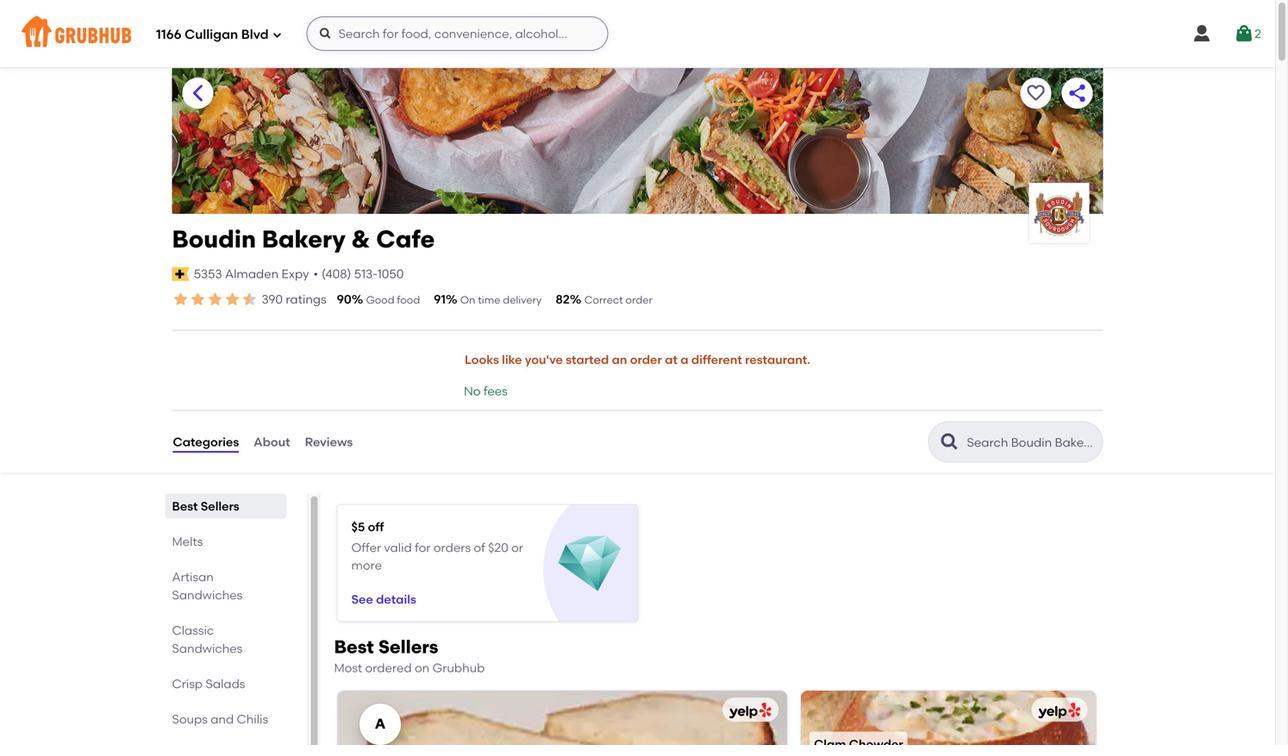 Task type: vqa. For each thing, say whether or not it's contained in the screenshot.
bottom "Cheese"
no



Task type: describe. For each thing, give the bounding box(es) containing it.
82
[[556, 292, 570, 307]]

salads
[[206, 677, 245, 691]]

looks
[[465, 352, 499, 367]]

classic sandwiches
[[172, 623, 243, 656]]

no
[[464, 384, 481, 398]]

on
[[415, 661, 430, 675]]

crisp salads
[[172, 677, 245, 691]]

artisan sandwiches
[[172, 570, 243, 603]]

best sellers most ordered on grubhub
[[334, 636, 485, 675]]

culligan
[[185, 27, 238, 42]]

subscription pass image
[[172, 267, 190, 281]]

main navigation navigation
[[0, 0, 1276, 67]]

classic sandwiches tab
[[172, 622, 280, 658]]

food
[[397, 294, 420, 306]]

• (408) 513-1050
[[313, 267, 404, 281]]

2 button
[[1234, 18, 1262, 49]]

classic
[[172, 623, 214, 638]]

order inside button
[[630, 352, 662, 367]]

categories
[[173, 435, 239, 449]]

svg image
[[1234, 23, 1255, 44]]

boudin
[[172, 225, 256, 254]]

see details button
[[351, 584, 416, 615]]

valid
[[384, 541, 412, 555]]

time
[[478, 294, 501, 306]]

1 yelp image from the left
[[726, 703, 772, 719]]

$5
[[351, 520, 365, 534]]

for
[[415, 541, 431, 555]]

correct
[[585, 294, 623, 306]]

best for best sellers
[[172, 499, 198, 514]]

sellers for best sellers
[[201, 499, 239, 514]]

good
[[366, 294, 395, 306]]

best sellers
[[172, 499, 239, 514]]

most
[[334, 661, 362, 675]]

share icon image
[[1067, 83, 1088, 104]]

on time delivery
[[461, 294, 542, 306]]

1166 culligan blvd
[[156, 27, 269, 42]]

melts tab
[[172, 533, 280, 551]]

5353 almaden expy
[[194, 267, 309, 281]]

cafe
[[376, 225, 435, 254]]

crisp salads tab
[[172, 675, 280, 693]]

see details
[[351, 592, 416, 607]]

(408)
[[322, 267, 351, 281]]

0 horizontal spatial svg image
[[272, 30, 283, 40]]

looks like you've started an order at a different restaurant. button
[[464, 341, 812, 379]]

$20
[[488, 541, 509, 555]]

off
[[368, 520, 384, 534]]

melts
[[172, 534, 203, 549]]

2 yelp image from the left
[[1035, 703, 1081, 719]]

sandwiches for artisan
[[172, 588, 243, 603]]

more
[[351, 558, 382, 573]]

caret left icon image
[[188, 83, 208, 104]]

orders
[[434, 541, 471, 555]]

1 horizontal spatial svg image
[[319, 27, 333, 41]]

reviews button
[[304, 411, 354, 473]]

Search for food, convenience, alcohol... search field
[[307, 16, 609, 51]]

reviews
[[305, 435, 353, 449]]

&
[[352, 225, 370, 254]]

started
[[566, 352, 609, 367]]



Task type: locate. For each thing, give the bounding box(es) containing it.
order right "correct"
[[626, 294, 653, 306]]

2
[[1255, 26, 1262, 41]]

0 vertical spatial order
[[626, 294, 653, 306]]

grubhub
[[433, 661, 485, 675]]

on
[[461, 294, 476, 306]]

sellers inside best sellers most ordered on grubhub
[[379, 636, 439, 658]]

2 horizontal spatial svg image
[[1192, 23, 1213, 44]]

boudin bakery & cafe logo image
[[1029, 183, 1090, 243]]

•
[[313, 267, 318, 281]]

best
[[172, 499, 198, 514], [334, 636, 374, 658]]

Search Boudin Bakery & Cafe search field
[[966, 434, 1098, 451]]

sellers inside tab
[[201, 499, 239, 514]]

artisan
[[172, 570, 214, 584]]

91
[[434, 292, 446, 307]]

sellers
[[201, 499, 239, 514], [379, 636, 439, 658]]

0 vertical spatial sandwiches
[[172, 588, 243, 603]]

best inside tab
[[172, 499, 198, 514]]

correct order
[[585, 294, 653, 306]]

an
[[612, 352, 627, 367]]

order left the at on the top right of page
[[630, 352, 662, 367]]

sandwiches
[[172, 588, 243, 603], [172, 641, 243, 656]]

1 vertical spatial best
[[334, 636, 374, 658]]

save this restaurant image
[[1026, 83, 1047, 104]]

sellers up melts tab
[[201, 499, 239, 514]]

see
[[351, 592, 373, 607]]

chilis
[[237, 712, 268, 727]]

offer
[[351, 541, 381, 555]]

90
[[337, 292, 352, 307]]

expy
[[282, 267, 309, 281]]

soups
[[172, 712, 208, 727]]

1 horizontal spatial yelp image
[[1035, 703, 1081, 719]]

ordered
[[365, 661, 412, 675]]

1166
[[156, 27, 182, 42]]

artisan sandwiches tab
[[172, 568, 280, 604]]

1 vertical spatial sellers
[[379, 636, 439, 658]]

2 sandwiches from the top
[[172, 641, 243, 656]]

order
[[626, 294, 653, 306], [630, 352, 662, 367]]

513-
[[354, 267, 378, 281]]

5353 almaden expy button
[[193, 265, 310, 284]]

soups and chilis
[[172, 712, 268, 727]]

(408) 513-1050 button
[[322, 265, 404, 283]]

sandwiches down classic
[[172, 641, 243, 656]]

best sellers tab
[[172, 497, 280, 515]]

crisp
[[172, 677, 203, 691]]

bakery
[[262, 225, 346, 254]]

soups and chilis tab
[[172, 710, 280, 729]]

1 horizontal spatial best
[[334, 636, 374, 658]]

best up melts
[[172, 499, 198, 514]]

promo image
[[559, 533, 622, 596]]

you've
[[525, 352, 563, 367]]

fees
[[484, 384, 508, 398]]

a
[[681, 352, 689, 367]]

0 horizontal spatial best
[[172, 499, 198, 514]]

boudin bakery & cafe
[[172, 225, 435, 254]]

0 vertical spatial best
[[172, 499, 198, 514]]

about
[[254, 435, 290, 449]]

and
[[211, 712, 234, 727]]

blvd
[[241, 27, 269, 42]]

1050
[[378, 267, 404, 281]]

details
[[376, 592, 416, 607]]

0 horizontal spatial yelp image
[[726, 703, 772, 719]]

ratings
[[286, 292, 327, 307]]

search icon image
[[940, 432, 960, 452]]

almaden
[[225, 267, 279, 281]]

at
[[665, 352, 678, 367]]

about button
[[253, 411, 291, 473]]

1 vertical spatial sandwiches
[[172, 641, 243, 656]]

best up most
[[334, 636, 374, 658]]

best inside best sellers most ordered on grubhub
[[334, 636, 374, 658]]

yelp image
[[726, 703, 772, 719], [1035, 703, 1081, 719]]

1 sandwiches from the top
[[172, 588, 243, 603]]

categories button
[[172, 411, 240, 473]]

best for best sellers most ordered on grubhub
[[334, 636, 374, 658]]

of
[[474, 541, 485, 555]]

390
[[262, 292, 283, 307]]

like
[[502, 352, 522, 367]]

0 vertical spatial sellers
[[201, 499, 239, 514]]

no fees
[[464, 384, 508, 398]]

restaurant.
[[745, 352, 811, 367]]

1 horizontal spatial sellers
[[379, 636, 439, 658]]

0 horizontal spatial sellers
[[201, 499, 239, 514]]

good food
[[366, 294, 420, 306]]

delivery
[[503, 294, 542, 306]]

save this restaurant button
[[1021, 78, 1052, 109]]

$5 off offer valid for orders of $20 or more
[[351, 520, 524, 573]]

or
[[512, 541, 524, 555]]

sandwiches for classic
[[172, 641, 243, 656]]

sandwiches down the artisan
[[172, 588, 243, 603]]

390 ratings
[[262, 292, 327, 307]]

svg image
[[1192, 23, 1213, 44], [319, 27, 333, 41], [272, 30, 283, 40]]

sellers up on
[[379, 636, 439, 658]]

different
[[692, 352, 742, 367]]

looks like you've started an order at a different restaurant.
[[465, 352, 811, 367]]

5353
[[194, 267, 222, 281]]

sellers for best sellers most ordered on grubhub
[[379, 636, 439, 658]]

1 vertical spatial order
[[630, 352, 662, 367]]

star icon image
[[172, 291, 189, 308], [189, 291, 207, 308], [207, 291, 224, 308], [224, 291, 241, 308], [241, 291, 258, 308], [241, 291, 258, 308]]



